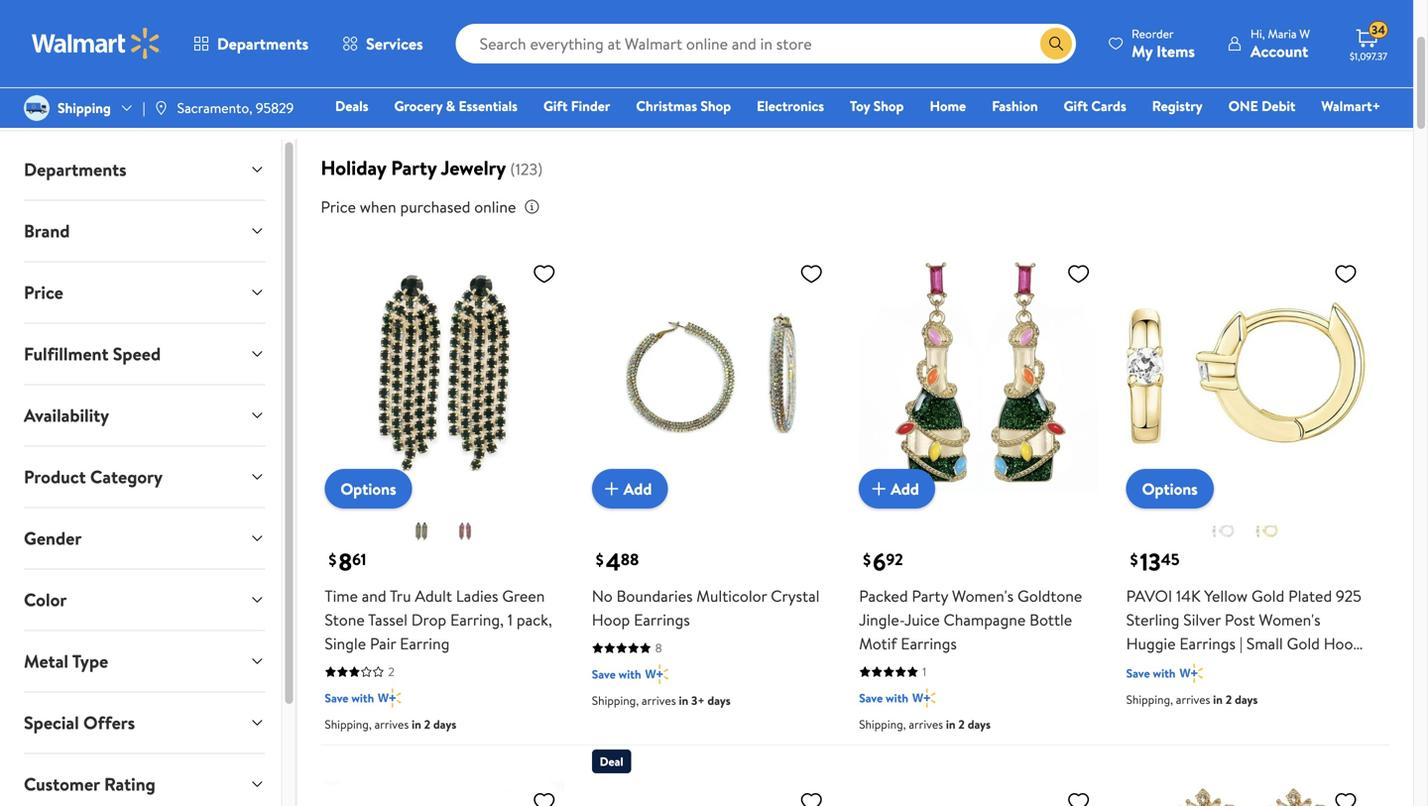 Task type: locate. For each thing, give the bounding box(es) containing it.
save with for 4
[[592, 666, 642, 683]]

hoop inside no boundaries multicolor crystal hoop earrings
[[592, 609, 630, 631]]

8 down boundaries
[[656, 640, 662, 657]]

0 horizontal spatial 8
[[339, 546, 352, 579]]

departments button up "sacramento, 95829"
[[177, 20, 326, 67]]

special offers button
[[8, 693, 281, 754]]

price when purchased online
[[321, 196, 516, 218]]

walmart plus image down juice
[[913, 689, 936, 708]]

1 vertical spatial price
[[24, 280, 63, 305]]

0 horizontal spatial hoop
[[592, 609, 630, 631]]

huggie down sterling
[[1127, 633, 1176, 655]]

registry link
[[1144, 95, 1212, 117]]

0 horizontal spatial &
[[446, 96, 456, 116]]

yellow
[[1205, 585, 1248, 607]]

huggie up zirconia in the right bottom of the page
[[1217, 657, 1267, 679]]

in
[[1214, 692, 1223, 708], [679, 693, 689, 709], [412, 716, 421, 733], [947, 716, 956, 733]]

add button for 4
[[592, 469, 668, 509]]

category
[[90, 465, 163, 490]]

availability tab
[[8, 386, 281, 446]]

jewelry inside jewelry storage & care
[[883, 60, 935, 82]]

shipping, up deal
[[592, 693, 639, 709]]

0 horizontal spatial huggie
[[1127, 633, 1176, 655]]

0 vertical spatial women's
[[953, 585, 1014, 607]]

1 add from the left
[[624, 478, 652, 500]]

0 horizontal spatial shop
[[701, 96, 731, 116]]

in right round
[[1214, 692, 1223, 708]]

0 horizontal spatial jewelry
[[441, 154, 506, 182]]

earrings down juice
[[901, 633, 957, 655]]

electronics link
[[748, 95, 834, 117]]

1 horizontal spatial jewelry
[[883, 60, 935, 82]]

1 horizontal spatial 1
[[923, 664, 927, 681]]

1 horizontal spatial &
[[932, 76, 942, 98]]

gender tab
[[8, 509, 281, 569]]

bracelets
[[520, 60, 584, 82]]

2 up packed party women's goldtone deck-the-halls ornament motif earrings image
[[424, 716, 431, 733]]

walmart+ link
[[1313, 95, 1390, 117]]

1 down juice
[[923, 664, 927, 681]]

when
[[360, 196, 397, 218]]

gold
[[1252, 585, 1285, 607], [1288, 633, 1321, 655]]

$ inside '$ 6 92'
[[863, 549, 871, 571]]

add button up 92
[[860, 469, 936, 509]]

1 horizontal spatial party
[[912, 585, 949, 607]]

packed party women's goldtone jingle-juice champagne bottle motif earrings image
[[860, 254, 1099, 493]]

0 horizontal spatial price
[[24, 280, 63, 305]]

zirconia
[[1219, 681, 1273, 703]]

0 vertical spatial party
[[391, 154, 437, 182]]

jingle-
[[860, 609, 905, 631]]

options link up the white gold image
[[1127, 469, 1214, 509]]

add up 92
[[891, 478, 920, 500]]

hoop down 925
[[1324, 633, 1363, 655]]

1 horizontal spatial add button
[[860, 469, 936, 509]]

2 $ from the left
[[596, 549, 604, 571]]

$ left 61
[[329, 549, 337, 571]]

jewelry storage & care
[[876, 60, 942, 114]]

shipping, down motif
[[860, 716, 906, 733]]

& right care
[[932, 76, 942, 98]]

metal type button
[[8, 632, 281, 692]]

1 horizontal spatial options link
[[1127, 469, 1214, 509]]

departments up 95829
[[217, 33, 309, 55]]

women's down plated
[[1260, 609, 1321, 631]]

gift left finder
[[544, 96, 568, 116]]

walmart+
[[1322, 96, 1381, 116]]

1 horizontal spatial price
[[321, 196, 356, 218]]

& right grocery
[[446, 96, 456, 116]]

gold up 'post'
[[1252, 585, 1285, 607]]

price inside dropdown button
[[24, 280, 63, 305]]

1 shop from the left
[[701, 96, 731, 116]]

add to favorites list, cate & chloe ariel 18k white gold plated silver halo stud earrings | cz earrings for women, gift for her image
[[800, 790, 824, 807]]

with down the single
[[352, 690, 374, 707]]

shipping, down the single
[[325, 716, 372, 733]]

options up 61
[[341, 478, 397, 500]]

bracelets image
[[516, 0, 587, 55]]

1 horizontal spatial 8
[[656, 640, 662, 657]]

product category tab
[[8, 447, 281, 508]]

my
[[1132, 40, 1153, 62]]

$ inside $ 4 88
[[596, 549, 604, 571]]

0 horizontal spatial 1
[[508, 609, 513, 631]]

reorder my items
[[1132, 25, 1196, 62]]

cz
[[1194, 657, 1213, 679]]

 image
[[24, 95, 50, 121]]

days for 4
[[708, 693, 731, 709]]

add to cart image
[[600, 477, 624, 501]]

1 vertical spatial party
[[912, 585, 949, 607]]

home
[[930, 96, 967, 116]]

with for 6
[[886, 690, 909, 707]]

$ inside $ 13 45
[[1131, 549, 1139, 571]]

1 vertical spatial jewelry
[[441, 154, 506, 182]]

0 vertical spatial gold
[[1252, 585, 1285, 607]]

metal
[[24, 650, 68, 674]]

0 horizontal spatial women's
[[953, 585, 1014, 607]]

departments tab
[[8, 140, 281, 200]]

2 options link from the left
[[1127, 469, 1214, 509]]

save down sterling
[[1127, 665, 1151, 682]]

earring
[[400, 633, 450, 655]]

1 horizontal spatial huggie
[[1217, 657, 1267, 679]]

christmas
[[41, 76, 110, 98], [636, 96, 698, 116]]

options for 8
[[341, 478, 397, 500]]

1 horizontal spatial gift
[[1064, 96, 1089, 116]]

add to favorites list, pavoi 14k yellow gold plated 925 sterling silver post women's huggie earrings | small gold hoop earrings | cz huggie earrings | round cubic zirconia image
[[1335, 262, 1358, 286]]

with left the 'cz'
[[1154, 665, 1176, 682]]

 image
[[153, 100, 169, 116]]

hoop inside pavoi 14k yellow gold plated 925 sterling silver post women's huggie earrings | small gold hoop earrings | cz huggie earrings | round cubic zirconia
[[1324, 633, 1363, 655]]

1 vertical spatial women's
[[1260, 609, 1321, 631]]

| left the 'cz'
[[1187, 657, 1190, 679]]

registry
[[1153, 96, 1203, 116]]

save up the shipping, arrives in 3+ days
[[592, 666, 616, 683]]

drop
[[412, 609, 447, 631]]

arrives for 8
[[375, 716, 409, 733]]

$ left 6
[[863, 549, 871, 571]]

arrives
[[1177, 692, 1211, 708], [642, 693, 676, 709], [375, 716, 409, 733], [909, 716, 944, 733]]

shipping, for 8
[[325, 716, 372, 733]]

price
[[321, 196, 356, 218], [24, 280, 63, 305]]

0 horizontal spatial gift
[[544, 96, 568, 116]]

hoop down no
[[592, 609, 630, 631]]

metal type tab
[[8, 632, 281, 692]]

save for 4
[[592, 666, 616, 683]]

shipping,
[[1127, 692, 1174, 708], [592, 693, 639, 709], [325, 716, 372, 733], [860, 716, 906, 733]]

|
[[143, 98, 146, 118], [1240, 633, 1243, 655], [1187, 657, 1190, 679], [1331, 657, 1334, 679]]

get it by christmas link
[[24, 0, 127, 99]]

days right 3+
[[708, 693, 731, 709]]

$ 13 45
[[1131, 546, 1180, 579]]

0 vertical spatial jewelry
[[883, 60, 935, 82]]

options link up green image
[[325, 469, 412, 509]]

in for 8
[[412, 716, 421, 733]]

shipping, for 4
[[592, 693, 639, 709]]

with for 8
[[352, 690, 374, 707]]

packed party women's goldtone snow-days snowflake motif earrings image
[[1127, 782, 1366, 807]]

it
[[75, 60, 85, 82]]

earrings up the 'cz'
[[1180, 633, 1236, 655]]

search icon image
[[1049, 36, 1065, 52]]

walmart plus image
[[1180, 664, 1204, 684], [646, 665, 669, 685], [378, 689, 402, 708], [913, 689, 936, 708]]

gift
[[544, 96, 568, 116], [1064, 96, 1089, 116]]

1 vertical spatial departments
[[24, 157, 127, 182]]

holiday party jewelry (123)
[[321, 154, 543, 182]]

1 vertical spatial hoop
[[1324, 633, 1363, 655]]

crystal
[[771, 585, 820, 607]]

save with for 6
[[860, 690, 909, 707]]

add to favorites list, packed party women's goldtone deck-the-halls ornament motif earrings image
[[533, 790, 556, 807]]

jewelry
[[883, 60, 935, 82], [441, 154, 506, 182]]

1 horizontal spatial shipping, arrives in 2 days
[[860, 716, 991, 733]]

save for 8
[[325, 690, 349, 707]]

add to favorites list, packed party women's goldtone snow-days snowflake motif earrings image
[[1335, 790, 1358, 807]]

debit
[[1262, 96, 1296, 116]]

0 horizontal spatial party
[[391, 154, 437, 182]]

1 $ from the left
[[329, 549, 337, 571]]

price down brand
[[24, 280, 63, 305]]

and
[[362, 585, 387, 607]]

0 horizontal spatial add button
[[592, 469, 668, 509]]

days up packed party women's goldtone deck-the-halls ornament motif earrings image
[[434, 716, 457, 733]]

deal
[[600, 754, 624, 771]]

deals
[[335, 96, 369, 116]]

hi, maria w account
[[1251, 25, 1311, 62]]

storage
[[876, 76, 928, 98]]

legal information image
[[524, 199, 540, 215]]

price for price when purchased online
[[321, 196, 356, 218]]

time and tru adult ladies green stone tassel drop earring, 1 pack, single pair earring image
[[325, 254, 564, 493]]

women's up champagne on the bottom
[[953, 585, 1014, 607]]

0 horizontal spatial options
[[341, 478, 397, 500]]

gender button
[[8, 509, 281, 569]]

women's inside packed party women's goldtone jingle-juice champagne bottle motif earrings
[[953, 585, 1014, 607]]

fulfillment
[[24, 342, 109, 367]]

1 gift from the left
[[544, 96, 568, 116]]

2 add from the left
[[891, 478, 920, 500]]

by
[[89, 60, 105, 82]]

in left 3+
[[679, 693, 689, 709]]

4 $ from the left
[[1131, 549, 1139, 571]]

shop for christmas shop
[[701, 96, 731, 116]]

account
[[1251, 40, 1309, 62]]

arrives left 3+
[[642, 693, 676, 709]]

& inside jewelry storage & care
[[932, 76, 942, 98]]

1 options link from the left
[[325, 469, 412, 509]]

sacramento,
[[177, 98, 253, 118]]

shipping, arrives in 2 days down the 'cz'
[[1127, 692, 1259, 708]]

1 options from the left
[[341, 478, 397, 500]]

brand
[[24, 219, 70, 244]]

christmas up shipping
[[41, 76, 110, 98]]

save down the single
[[325, 690, 349, 707]]

save with down the single
[[325, 690, 374, 707]]

cate & chloe ariel 18k white gold plated silver halo stud earrings | cz earrings for women, gift for her image
[[592, 782, 832, 807]]

departments button up brand tab
[[8, 140, 281, 200]]

christmas down necklaces
[[636, 96, 698, 116]]

1 inside time and tru adult ladies green stone tassel drop earring, 1 pack, single pair earring
[[508, 609, 513, 631]]

with for 4
[[619, 666, 642, 683]]

shop for toy shop
[[874, 96, 904, 116]]

$1,097.37
[[1351, 50, 1388, 63]]

champagne
[[944, 609, 1026, 631]]

0 horizontal spatial departments
[[24, 157, 127, 182]]

1 left pack,
[[508, 609, 513, 631]]

gift for gift finder
[[544, 96, 568, 116]]

price for price
[[24, 280, 63, 305]]

options
[[341, 478, 397, 500], [1143, 478, 1198, 500]]

special offers
[[24, 711, 135, 736]]

arrives up the gem stone king 0.54 ct london blue topaz black diamond 925 silver and 10k yellow gold men's ring image
[[909, 716, 944, 733]]

jewelry up care
[[883, 60, 935, 82]]

customer
[[24, 773, 100, 797]]

earrings image
[[397, 0, 468, 55]]

shipping, arrives in 2 days for 6
[[860, 716, 991, 733]]

1 horizontal spatial shop
[[874, 96, 904, 116]]

special
[[24, 711, 79, 736]]

wine image
[[454, 520, 477, 544]]

0 horizontal spatial options link
[[325, 469, 412, 509]]

sacramento, 95829
[[177, 98, 294, 118]]

61
[[352, 549, 367, 571]]

1 add button from the left
[[592, 469, 668, 509]]

$ inside the $ 8 61
[[329, 549, 337, 571]]

1 horizontal spatial add
[[891, 478, 920, 500]]

in up packed party women's goldtone deck-the-halls ornament motif earrings image
[[412, 716, 421, 733]]

shipping, arrives in 2 days down pair
[[325, 716, 457, 733]]

color tab
[[8, 570, 281, 631]]

days for 6
[[968, 716, 991, 733]]

metal type
[[24, 650, 108, 674]]

1
[[508, 609, 513, 631], [923, 664, 927, 681]]

2 options from the left
[[1143, 478, 1198, 500]]

gold right small
[[1288, 633, 1321, 655]]

0 vertical spatial 1
[[508, 609, 513, 631]]

brand button
[[8, 201, 281, 262]]

$ left 13 at right
[[1131, 549, 1139, 571]]

0 vertical spatial hoop
[[592, 609, 630, 631]]

$ for 6
[[863, 549, 871, 571]]

options for 13
[[1143, 478, 1198, 500]]

$ left 4
[[596, 549, 604, 571]]

walmart plus image up the shipping, arrives in 3+ days
[[646, 665, 669, 685]]

party up juice
[[912, 585, 949, 607]]

with up the shipping, arrives in 3+ days
[[619, 666, 642, 683]]

no boundaries multicolor crystal hoop earrings
[[592, 585, 820, 631]]

2 add button from the left
[[860, 469, 936, 509]]

save with left the 'cz'
[[1127, 665, 1176, 682]]

departments down shipping
[[24, 157, 127, 182]]

1 horizontal spatial options
[[1143, 478, 1198, 500]]

in up the gem stone king 0.54 ct london blue topaz black diamond 925 silver and 10k yellow gold men's ring image
[[947, 716, 956, 733]]

gift left cards
[[1064, 96, 1089, 116]]

8 up time
[[339, 546, 352, 579]]

add up 88
[[624, 478, 652, 500]]

gender
[[24, 527, 82, 551]]

tassel
[[368, 609, 408, 631]]

shipping, arrives in 2 days for 8
[[325, 716, 457, 733]]

price left when
[[321, 196, 356, 218]]

fulfillment speed button
[[8, 324, 281, 385]]

jewelry up 'online' at the top left
[[441, 154, 506, 182]]

party up price when purchased online on the top of the page
[[391, 154, 437, 182]]

save with down motif
[[860, 690, 909, 707]]

earrings down boundaries
[[634, 609, 690, 631]]

0 horizontal spatial christmas
[[41, 76, 110, 98]]

shipping, arrives in 2 days up the gem stone king 0.54 ct london blue topaz black diamond 925 silver and 10k yellow gold men's ring image
[[860, 716, 991, 733]]

2 shop from the left
[[874, 96, 904, 116]]

2 gift from the left
[[1064, 96, 1089, 116]]

1 horizontal spatial women's
[[1260, 609, 1321, 631]]

days up the gem stone king 0.54 ct london blue topaz black diamond 925 silver and 10k yellow gold men's ring image
[[968, 716, 991, 733]]

items
[[1157, 40, 1196, 62]]

1 horizontal spatial departments
[[217, 33, 309, 55]]

gift finder link
[[535, 95, 620, 117]]

1 vertical spatial departments button
[[8, 140, 281, 200]]

offers
[[83, 711, 135, 736]]

speed
[[113, 342, 161, 367]]

walmart plus image down pair
[[378, 689, 402, 708]]

price button
[[8, 263, 281, 323]]

days
[[1236, 692, 1259, 708], [708, 693, 731, 709], [434, 716, 457, 733], [968, 716, 991, 733]]

white gold image
[[1212, 520, 1236, 544]]

save down motif
[[860, 690, 883, 707]]

45
[[1162, 549, 1180, 571]]

arrives down pair
[[375, 716, 409, 733]]

0 vertical spatial price
[[321, 196, 356, 218]]

1 horizontal spatial gold
[[1288, 633, 1321, 655]]

round
[[1127, 681, 1171, 703]]

party inside packed party women's goldtone jingle-juice champagne bottle motif earrings
[[912, 585, 949, 607]]

3 $ from the left
[[863, 549, 871, 571]]

0 horizontal spatial add
[[624, 478, 652, 500]]

save with up the shipping, arrives in 3+ days
[[592, 666, 642, 683]]

options up 45
[[1143, 478, 1198, 500]]

0 horizontal spatial shipping, arrives in 2 days
[[325, 716, 457, 733]]

fulfillment speed
[[24, 342, 161, 367]]

$ for 4
[[596, 549, 604, 571]]

shipping, for 6
[[860, 716, 906, 733]]

add button up 88
[[592, 469, 668, 509]]

with down motif
[[886, 690, 909, 707]]

34
[[1372, 22, 1386, 38]]

departments
[[217, 33, 309, 55], [24, 157, 127, 182]]

4
[[606, 546, 621, 579]]

1 horizontal spatial hoop
[[1324, 633, 1363, 655]]



Task type: vqa. For each thing, say whether or not it's contained in the screenshot.
Price in dropdown button
yes



Task type: describe. For each thing, give the bounding box(es) containing it.
gem stone king 0.54 ct london blue topaz black diamond 925 silver and 10k yellow gold men's ring image
[[860, 782, 1099, 807]]

reorder
[[1132, 25, 1174, 42]]

type
[[72, 650, 108, 674]]

earrings up grocery
[[405, 60, 461, 82]]

options link for 13
[[1127, 469, 1214, 509]]

motif
[[860, 633, 897, 655]]

no
[[592, 585, 613, 607]]

time
[[325, 585, 358, 607]]

color
[[24, 588, 67, 613]]

special offers tab
[[8, 693, 281, 754]]

92
[[887, 549, 904, 571]]

yellow gold image
[[1256, 520, 1279, 544]]

fashion link
[[984, 95, 1047, 117]]

packed party women's goldtone jingle-juice champagne bottle motif earrings
[[860, 585, 1083, 655]]

necklaces image
[[635, 0, 707, 55]]

tru
[[390, 585, 411, 607]]

product category
[[24, 465, 163, 490]]

jewelry storage & care image
[[873, 0, 945, 55]]

Search search field
[[456, 24, 1077, 64]]

walmart plus image for 8
[[378, 689, 402, 708]]

3+
[[692, 693, 705, 709]]

availability button
[[8, 386, 281, 446]]

rings
[[771, 60, 809, 82]]

1 vertical spatial gold
[[1288, 633, 1321, 655]]

party for women's
[[912, 585, 949, 607]]

rings link
[[738, 0, 841, 83]]

product
[[24, 465, 86, 490]]

earrings inside packed party women's goldtone jingle-juice champagne bottle motif earrings
[[901, 633, 957, 655]]

2 right 'cubic' at the right bottom of page
[[1226, 692, 1233, 708]]

earrings link
[[381, 0, 484, 83]]

13
[[1141, 546, 1162, 579]]

goldtone
[[1018, 585, 1083, 607]]

necklaces
[[636, 60, 706, 82]]

walmart image
[[32, 28, 161, 60]]

add to favorites list, gem stone king 0.54 ct london blue topaz black diamond 925 silver and 10k yellow gold men's ring image
[[1067, 790, 1091, 807]]

earrings up round
[[1127, 657, 1183, 679]]

days right 'cubic' at the right bottom of page
[[1236, 692, 1259, 708]]

party for jewelry
[[391, 154, 437, 182]]

ring image
[[754, 0, 826, 55]]

christmas shop
[[636, 96, 731, 116]]

one debit link
[[1220, 95, 1305, 117]]

departments inside departments tab
[[24, 157, 127, 182]]

in for 4
[[679, 693, 689, 709]]

packed
[[860, 585, 909, 607]]

| down plated
[[1331, 657, 1334, 679]]

add to favorites list, packed party women's goldtone jingle-juice champagne bottle motif earrings image
[[1067, 262, 1091, 286]]

walmart plus image right round
[[1180, 664, 1204, 684]]

2 up the gem stone king 0.54 ct london blue topaz black diamond 925 silver and 10k yellow gold men's ring image
[[959, 716, 965, 733]]

hi,
[[1251, 25, 1266, 42]]

shipping, arrives in 3+ days
[[592, 693, 731, 709]]

deals link
[[326, 95, 378, 117]]

get
[[46, 60, 72, 82]]

green image
[[410, 520, 434, 544]]

christmas shop link
[[627, 95, 740, 117]]

green
[[502, 585, 545, 607]]

1 vertical spatial 1
[[923, 664, 927, 681]]

holiday
[[321, 154, 386, 182]]

walmart plus image for 6
[[913, 689, 936, 708]]

1 vertical spatial 8
[[656, 640, 662, 657]]

arrives for 6
[[909, 716, 944, 733]]

rating
[[104, 773, 156, 797]]

fulfillment speed tab
[[8, 324, 281, 385]]

grocery
[[394, 96, 443, 116]]

get it by christmas image
[[40, 0, 111, 55]]

0 horizontal spatial gold
[[1252, 585, 1285, 607]]

one debit
[[1229, 96, 1296, 116]]

95829
[[256, 98, 294, 118]]

(123)
[[510, 158, 543, 180]]

toy
[[850, 96, 871, 116]]

small
[[1247, 633, 1284, 655]]

purchased
[[400, 196, 471, 218]]

necklaces link
[[619, 0, 722, 83]]

bracelets link
[[500, 0, 603, 83]]

pavoi 14k yellow gold plated 925 sterling silver post women's huggie earrings | small gold hoop earrings | cz huggie earrings | round cubic zirconia image
[[1127, 254, 1366, 493]]

price tab
[[8, 263, 281, 323]]

2 horizontal spatial shipping, arrives in 2 days
[[1127, 692, 1259, 708]]

home link
[[921, 95, 976, 117]]

$ for 8
[[329, 549, 337, 571]]

online
[[475, 196, 516, 218]]

add to favorites list, time and tru adult ladies green stone tassel drop earring, 1 pack, single pair earring image
[[533, 262, 556, 286]]

multicolor
[[697, 585, 768, 607]]

product category button
[[8, 447, 281, 508]]

add for 4
[[624, 478, 652, 500]]

1 vertical spatial huggie
[[1217, 657, 1267, 679]]

fashion
[[992, 96, 1039, 116]]

get it by christmas
[[41, 60, 110, 98]]

Walmart Site-Wide search field
[[456, 24, 1077, 64]]

pair
[[370, 633, 396, 655]]

arrives for 4
[[642, 693, 676, 709]]

women's inside pavoi 14k yellow gold plated 925 sterling silver post women's huggie earrings | small gold hoop earrings | cz huggie earrings | round cubic zirconia
[[1260, 609, 1321, 631]]

customer rating tab
[[8, 755, 281, 807]]

no boundaries multicolor crystal hoop earrings image
[[592, 254, 832, 493]]

& inside grocery & essentials link
[[446, 96, 456, 116]]

0 vertical spatial 8
[[339, 546, 352, 579]]

cards
[[1092, 96, 1127, 116]]

boundaries
[[617, 585, 693, 607]]

essentials
[[459, 96, 518, 116]]

pavoi 14k yellow gold plated 925 sterling silver post women's huggie earrings | small gold hoop earrings | cz huggie earrings | round cubic zirconia
[[1127, 585, 1363, 703]]

shipping, left 'cubic' at the right bottom of page
[[1127, 692, 1174, 708]]

add button for 6
[[860, 469, 936, 509]]

single
[[325, 633, 366, 655]]

$ 6 92
[[863, 546, 904, 579]]

add for 6
[[891, 478, 920, 500]]

2 down pair
[[388, 664, 395, 681]]

bottle
[[1030, 609, 1073, 631]]

cubic
[[1175, 681, 1215, 703]]

gift for gift cards
[[1064, 96, 1089, 116]]

options link for 8
[[325, 469, 412, 509]]

shipping
[[58, 98, 111, 118]]

customer rating button
[[8, 755, 281, 807]]

plated
[[1289, 585, 1333, 607]]

grocery & essentials
[[394, 96, 518, 116]]

deals image
[[159, 0, 230, 55]]

gift finder
[[544, 96, 611, 116]]

packed party women's goldtone deck-the-halls ornament motif earrings image
[[325, 782, 564, 807]]

earrings inside no boundaries multicolor crystal hoop earrings
[[634, 609, 690, 631]]

1 horizontal spatial christmas
[[636, 96, 698, 116]]

add to favorites list, no boundaries multicolor crystal hoop earrings image
[[800, 262, 824, 286]]

save with for 8
[[325, 690, 374, 707]]

in for 6
[[947, 716, 956, 733]]

pack,
[[517, 609, 552, 631]]

earrings down small
[[1271, 657, 1327, 679]]

juice
[[905, 609, 940, 631]]

arrives down the 'cz'
[[1177, 692, 1211, 708]]

sterling
[[1127, 609, 1180, 631]]

add to cart image
[[867, 477, 891, 501]]

14k
[[1177, 585, 1201, 607]]

adult
[[415, 585, 452, 607]]

$ 8 61
[[329, 546, 367, 579]]

0 vertical spatial huggie
[[1127, 633, 1176, 655]]

finder
[[571, 96, 611, 116]]

maria
[[1269, 25, 1297, 42]]

0 vertical spatial departments button
[[177, 20, 326, 67]]

$ for 13
[[1131, 549, 1139, 571]]

new arrivals image
[[278, 0, 349, 55]]

brand tab
[[8, 201, 281, 262]]

silver
[[1184, 609, 1222, 631]]

save for 6
[[860, 690, 883, 707]]

0 vertical spatial departments
[[217, 33, 309, 55]]

| right shipping
[[143, 98, 146, 118]]

days for 8
[[434, 716, 457, 733]]

| left small
[[1240, 633, 1243, 655]]

walmart plus image for 4
[[646, 665, 669, 685]]



